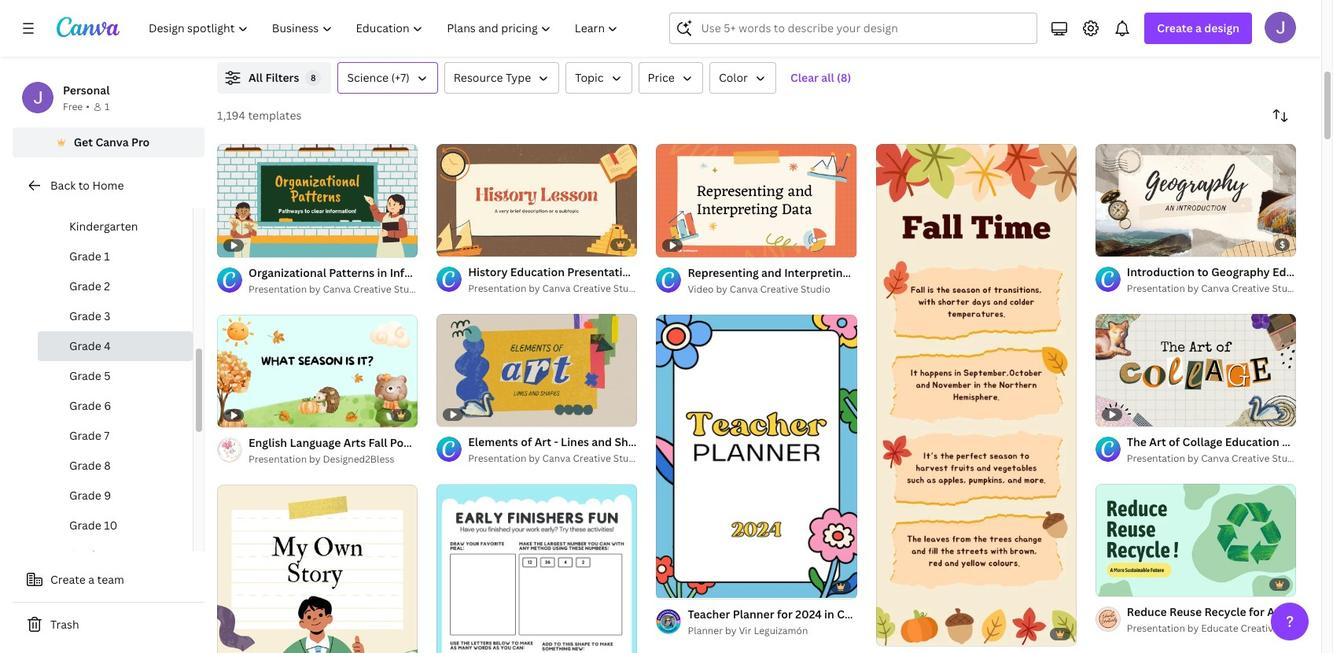 Task type: locate. For each thing, give the bounding box(es) containing it.
1 for 1 of 10
[[1107, 578, 1111, 590]]

top level navigation element
[[138, 13, 632, 44]]

1
[[105, 100, 110, 113], [448, 238, 452, 249], [1107, 238, 1111, 249], [104, 249, 110, 264], [1107, 578, 1111, 590], [668, 580, 672, 591]]

canva inside button
[[96, 135, 129, 149]]

for
[[777, 606, 793, 621]]

kindergarten link
[[38, 212, 193, 242]]

studio inside introduction to waves lesson by canva creative studio
[[367, 28, 397, 42]]

to for waves
[[319, 11, 331, 26]]

retro
[[907, 606, 937, 621]]

2 lesson by canva creative studio link from the left
[[536, 28, 773, 43]]

grade 7
[[69, 428, 110, 443]]

2
[[104, 279, 110, 293]]

6
[[104, 398, 111, 413]]

create for create a team
[[50, 572, 86, 587]]

3
[[104, 308, 111, 323]]

lesson up topic button
[[536, 28, 568, 42]]

topic
[[575, 70, 604, 85]]

lesson inside introduction to electricity lesson by canva creative studio
[[536, 28, 568, 42]]

lesson by canva creative studio link down waves
[[249, 28, 486, 43]]

planner down teacher
[[688, 624, 723, 637]]

lesson by canva creative studio link for the water cycle
[[824, 28, 1061, 43]]

1 horizontal spatial 10
[[1124, 578, 1135, 590]]

8 grade from the top
[[69, 458, 101, 473]]

9 grade from the top
[[69, 488, 101, 503]]

of inside 1 of 10 link
[[1114, 578, 1122, 590]]

canva inside introduction to electricity lesson by canva creative studio
[[584, 28, 612, 42]]

clear all (8) button
[[783, 62, 859, 94]]

1 horizontal spatial create
[[1158, 20, 1193, 35]]

3 grade from the top
[[69, 308, 101, 323]]

9
[[1124, 238, 1130, 249], [104, 488, 111, 503]]

planner up vir
[[733, 606, 775, 621]]

7 grade from the top
[[69, 428, 101, 443]]

lesson up all
[[249, 28, 281, 42]]

grade for grade 2
[[69, 279, 101, 293]]

create down the energy transformation 'image'
[[1158, 20, 1193, 35]]

Sort by button
[[1265, 100, 1297, 131]]

leguizamón
[[754, 624, 808, 637]]

1 grade from the top
[[69, 249, 101, 264]]

vir
[[739, 624, 752, 637]]

1 vertical spatial a
[[88, 572, 95, 587]]

clear
[[791, 70, 819, 85]]

grade 7 link
[[38, 421, 193, 451]]

introduction up filters
[[249, 11, 317, 26]]

waves
[[333, 11, 367, 26]]

4 lesson by canva creative studio link from the left
[[1111, 28, 1334, 43]]

presentation
[[468, 282, 527, 295], [1127, 282, 1186, 295], [249, 282, 307, 295], [468, 452, 527, 465], [1127, 452, 1186, 465], [249, 452, 307, 466], [1127, 622, 1186, 635]]

of for 14
[[454, 238, 463, 249]]

price
[[648, 70, 675, 85]]

create a team button
[[13, 564, 205, 596]]

1 vertical spatial create
[[50, 572, 86, 587]]

1 horizontal spatial to
[[319, 11, 331, 26]]

1 of 9
[[1107, 238, 1130, 249]]

grade for grade 1
[[69, 249, 101, 264]]

introduction inside introduction to electricity lesson by canva creative studio
[[536, 11, 604, 26]]

introduction inside introduction to waves lesson by canva creative studio
[[249, 11, 317, 26]]

5
[[104, 368, 111, 383]]

video by canva creative studio
[[688, 282, 831, 295]]

of inside 1 of 25 link
[[674, 580, 683, 591]]

grade 6 link
[[38, 391, 193, 421]]

grade down grade 8
[[69, 488, 101, 503]]

8 inside 8 filter options selected element
[[311, 72, 316, 83]]

by inside introduction to waves lesson by canva creative studio
[[283, 28, 294, 42]]

4 lesson from the left
[[1111, 28, 1143, 42]]

energy transformation link
[[1111, 10, 1334, 28]]

to inside back to home 'link'
[[78, 178, 90, 193]]

creative inside introduction to waves lesson by canva creative studio
[[327, 28, 365, 42]]

lesson by canva creative studio link down transformation
[[1111, 28, 1334, 43]]

free •
[[63, 100, 90, 113]]

grade left 6
[[69, 398, 101, 413]]

a left team
[[88, 572, 95, 587]]

lesson by canva creative studio link for introduction to electricity
[[536, 28, 773, 43]]

resource
[[454, 70, 503, 85]]

grade left the 7
[[69, 428, 101, 443]]

create inside create a design "dropdown button"
[[1158, 20, 1193, 35]]

of inside the "1 of 14" link
[[454, 238, 463, 249]]

back
[[50, 178, 76, 193]]

grade 1
[[69, 249, 110, 264]]

grade up 'grade 2'
[[69, 249, 101, 264]]

the water cycle lesson by canva creative studio
[[824, 11, 972, 42]]

4 grade from the top
[[69, 338, 101, 353]]

8
[[311, 72, 316, 83], [104, 458, 111, 473]]

2 horizontal spatial to
[[607, 11, 618, 26]]

get canva pro
[[74, 135, 150, 149]]

creative
[[327, 28, 365, 42], [614, 28, 653, 42], [902, 28, 940, 42], [1189, 28, 1227, 42], [573, 282, 611, 295], [1232, 282, 1270, 295], [353, 282, 392, 295], [761, 282, 799, 295], [573, 452, 611, 465], [1232, 452, 1270, 465]]

1 vertical spatial 10
[[1124, 578, 1135, 590]]

trash
[[50, 617, 79, 632]]

1 lesson from the left
[[249, 28, 281, 42]]

grade for grade 5
[[69, 368, 101, 383]]

grade for grade 4
[[69, 338, 101, 353]]

0 vertical spatial a
[[1196, 20, 1202, 35]]

0 horizontal spatial a
[[88, 572, 95, 587]]

lesson by canva creative studio link down cycle
[[824, 28, 1061, 43]]

introduction up topic
[[536, 11, 604, 26]]

grade inside "link"
[[69, 458, 101, 473]]

0 vertical spatial 8
[[311, 72, 316, 83]]

grade for grade 7
[[69, 428, 101, 443]]

grade left 5
[[69, 368, 101, 383]]

a left design
[[1196, 20, 1202, 35]]

to left the electricity
[[607, 11, 618, 26]]

grade 10
[[69, 518, 118, 533]]

studio inside energy transformation lesson by canva creative studio
[[1230, 28, 1260, 42]]

None search field
[[670, 13, 1038, 44]]

lesson down energy
[[1111, 28, 1143, 42]]

Search search field
[[701, 13, 1028, 43]]

1 introduction from the left
[[249, 11, 317, 26]]

(+7)
[[391, 70, 410, 85]]

grade 8 link
[[38, 451, 193, 481]]

grade up create a team
[[69, 548, 101, 563]]

grade 3
[[69, 308, 111, 323]]

creative inside introduction to electricity lesson by canva creative studio
[[614, 28, 653, 42]]

grade 4
[[69, 338, 111, 353]]

introduction
[[249, 11, 317, 26], [536, 11, 604, 26]]

lesson for introduction to electricity
[[536, 28, 568, 42]]

0 horizontal spatial 9
[[104, 488, 111, 503]]

lesson inside introduction to waves lesson by canva creative studio
[[249, 28, 281, 42]]

grade 11 link
[[38, 541, 193, 570]]

flowers
[[940, 606, 981, 621]]

0 horizontal spatial create
[[50, 572, 86, 587]]

educate
[[1202, 622, 1239, 635]]

lesson by canva creative studio link
[[249, 28, 486, 43], [536, 28, 773, 43], [824, 28, 1061, 43], [1111, 28, 1334, 43]]

2 lesson from the left
[[536, 28, 568, 42]]

a inside button
[[88, 572, 95, 587]]

2024
[[796, 606, 822, 621]]

lesson by canva creative studio link down the electricity
[[536, 28, 773, 43]]

6 grade from the top
[[69, 398, 101, 413]]

8 right filters
[[311, 72, 316, 83]]

to inside introduction to waves lesson by canva creative studio
[[319, 11, 331, 26]]

teacher planner for 2024 in colorful pop retro flowers style link
[[688, 606, 1011, 623]]

of inside 1 of 9 link
[[1114, 238, 1122, 249]]

by inside introduction to electricity lesson by canva creative studio
[[570, 28, 582, 42]]

grade left 3 at the top left of page
[[69, 308, 101, 323]]

the water cycle link
[[824, 10, 1061, 28]]

lesson down the
[[824, 28, 855, 42]]

1 for 1
[[105, 100, 110, 113]]

grade 10 link
[[38, 511, 193, 541]]

to left waves
[[319, 11, 331, 26]]

back to home link
[[13, 170, 205, 201]]

1 horizontal spatial introduction
[[536, 11, 604, 26]]

science
[[347, 70, 389, 85]]

grade 2 link
[[38, 271, 193, 301]]

to inside introduction to electricity lesson by canva creative studio
[[607, 11, 618, 26]]

planner by vir leguizamón link
[[688, 623, 857, 639]]

10 grade from the top
[[69, 518, 101, 533]]

3 lesson by canva creative studio link from the left
[[824, 28, 1061, 43]]

to right "back"
[[78, 178, 90, 193]]

presentation by educate creatively
[[1127, 622, 1287, 635]]

11 grade from the top
[[69, 548, 101, 563]]

8 inside grade 8 "link"
[[104, 458, 111, 473]]

2 grade from the top
[[69, 279, 101, 293]]

5 grade from the top
[[69, 368, 101, 383]]

0 vertical spatial create
[[1158, 20, 1193, 35]]

3 lesson from the left
[[824, 28, 855, 42]]

in
[[825, 606, 835, 621]]

grade for grade 3
[[69, 308, 101, 323]]

1 vertical spatial 8
[[104, 458, 111, 473]]

teacher planner for 2024 in colorful pop retro flowers style planner by vir leguizamón
[[688, 606, 1011, 637]]

1 vertical spatial 9
[[104, 488, 111, 503]]

create down grade 11
[[50, 572, 86, 587]]

design
[[1205, 20, 1240, 35]]

grade left 2
[[69, 279, 101, 293]]

lesson
[[249, 28, 281, 42], [536, 28, 568, 42], [824, 28, 855, 42], [1111, 28, 1143, 42]]

0 horizontal spatial 8
[[104, 458, 111, 473]]

a
[[1196, 20, 1202, 35], [88, 572, 95, 587]]

2 introduction from the left
[[536, 11, 604, 26]]

home
[[92, 178, 124, 193]]

grade left 4
[[69, 338, 101, 353]]

grade
[[69, 249, 101, 264], [69, 279, 101, 293], [69, 308, 101, 323], [69, 338, 101, 353], [69, 368, 101, 383], [69, 398, 101, 413], [69, 428, 101, 443], [69, 458, 101, 473], [69, 488, 101, 503], [69, 518, 101, 533], [69, 548, 101, 563]]

reduce reuse recycle for a sustainable future education presentation in green blue illustrative style image
[[1096, 484, 1297, 597]]

to for home
[[78, 178, 90, 193]]

8 down the 7
[[104, 458, 111, 473]]

school
[[91, 189, 127, 204]]

color button
[[710, 62, 777, 94]]

introduction to electricity lesson by canva creative studio
[[536, 11, 685, 42]]

1 horizontal spatial a
[[1196, 20, 1202, 35]]

0 vertical spatial 10
[[104, 518, 118, 533]]

by
[[283, 28, 294, 42], [570, 28, 582, 42], [858, 28, 869, 42], [1145, 28, 1157, 42], [529, 282, 540, 295], [1188, 282, 1199, 295], [309, 282, 321, 295], [716, 282, 728, 295], [529, 452, 540, 465], [1188, 452, 1199, 465], [309, 452, 321, 466], [1188, 622, 1199, 635], [726, 624, 737, 637]]

1 lesson by canva creative studio link from the left
[[249, 28, 486, 43]]

teacher
[[688, 606, 730, 621]]

1 horizontal spatial 8
[[311, 72, 316, 83]]

by inside "link"
[[309, 452, 321, 466]]

a inside "dropdown button"
[[1196, 20, 1202, 35]]

1 horizontal spatial planner
[[733, 606, 775, 621]]

0 horizontal spatial introduction
[[249, 11, 317, 26]]

colorful
[[837, 606, 881, 621]]

history education presentation skeleton in a brown beige yellow friendly handdrawn style image
[[437, 144, 638, 257]]

0 horizontal spatial to
[[78, 178, 90, 193]]

1 of 14
[[448, 238, 475, 249]]

free
[[63, 100, 83, 113]]

kindergarten
[[69, 219, 138, 234]]

create a team
[[50, 572, 124, 587]]

create inside create a team button
[[50, 572, 86, 587]]

1 horizontal spatial 9
[[1124, 238, 1130, 249]]

$
[[1280, 238, 1286, 250]]

a for team
[[88, 572, 95, 587]]

lesson inside the water cycle lesson by canva creative studio
[[824, 28, 855, 42]]

grade down the grade 7
[[69, 458, 101, 473]]

0 horizontal spatial planner
[[688, 624, 723, 637]]

presentation inside "link"
[[249, 452, 307, 466]]

grade down grade 9
[[69, 518, 101, 533]]

lesson for introduction to waves
[[249, 28, 281, 42]]



Task type: describe. For each thing, give the bounding box(es) containing it.
templates
[[248, 108, 302, 123]]

clear all (8)
[[791, 70, 852, 85]]

11
[[104, 548, 116, 563]]

pre-
[[69, 189, 91, 204]]

personal
[[63, 83, 110, 98]]

1,194
[[217, 108, 246, 123]]

get canva pro button
[[13, 127, 205, 157]]

all
[[249, 70, 263, 85]]

science (+7) button
[[338, 62, 438, 94]]

0 vertical spatial 9
[[1124, 238, 1130, 249]]

energy
[[1111, 11, 1148, 26]]

grade 11
[[69, 548, 116, 563]]

elements of a story activity story book in cream green bright and colorful collage style image
[[217, 485, 418, 653]]

•
[[86, 100, 90, 113]]

get
[[74, 135, 93, 149]]

7
[[104, 428, 110, 443]]

grade 6
[[69, 398, 111, 413]]

grade 5 link
[[38, 361, 193, 391]]

cycle
[[880, 11, 910, 26]]

price button
[[639, 62, 703, 94]]

back to home
[[50, 178, 124, 193]]

lesson by canva creative studio link for energy transformation
[[1111, 28, 1334, 43]]

by inside teacher planner for 2024 in colorful pop retro flowers style planner by vir leguizamón
[[726, 624, 737, 637]]

studio inside introduction to electricity lesson by canva creative studio
[[655, 28, 685, 42]]

grade for grade 9
[[69, 488, 101, 503]]

8 filter options selected element
[[306, 70, 321, 86]]

trash link
[[13, 609, 205, 640]]

presentation by designed2bless link
[[249, 452, 418, 467]]

grade 5
[[69, 368, 111, 383]]

type
[[506, 70, 531, 85]]

by inside the water cycle lesson by canva creative studio
[[858, 28, 869, 42]]

canva inside energy transformation lesson by canva creative studio
[[1159, 28, 1187, 42]]

presentation by designed2bless
[[249, 452, 395, 466]]

pre-school
[[69, 189, 127, 204]]

of for 25
[[674, 580, 683, 591]]

transformation
[[1151, 11, 1233, 26]]

to for electricity
[[607, 11, 618, 26]]

25
[[685, 580, 695, 591]]

presentation by educate creatively link
[[1127, 621, 1297, 637]]

introduction to geography education presentation in a brown and beige scrapbook style image
[[1096, 144, 1297, 257]]

1 for 1 of 9
[[1107, 238, 1111, 249]]

1 of 25 link
[[657, 314, 857, 598]]

pop
[[884, 606, 905, 621]]

team
[[97, 572, 124, 587]]

fall time educational infographic in orange colors in a simple style image
[[876, 144, 1077, 646]]

energy transformation image
[[1080, 0, 1334, 4]]

grade for grade 10
[[69, 518, 101, 533]]

introduction for introduction to waves
[[249, 11, 317, 26]]

grade 9
[[69, 488, 111, 503]]

0 horizontal spatial 10
[[104, 518, 118, 533]]

teacher planner for 2024 in colorful pop retro flowers style image
[[657, 314, 857, 598]]

video
[[688, 282, 714, 295]]

introduction to waves lesson by canva creative studio
[[249, 11, 397, 42]]

4
[[104, 338, 111, 353]]

filters
[[265, 70, 299, 85]]

grade 2
[[69, 279, 110, 293]]

create a design
[[1158, 20, 1240, 35]]

a for design
[[1196, 20, 1202, 35]]

of for 10
[[1114, 578, 1122, 590]]

designed2bless
[[323, 452, 395, 466]]

by inside energy transformation lesson by canva creative studio
[[1145, 28, 1157, 42]]

1 of 9 link
[[1096, 144, 1297, 257]]

0 vertical spatial planner
[[733, 606, 775, 621]]

canva inside introduction to waves lesson by canva creative studio
[[296, 28, 325, 42]]

topic button
[[566, 62, 632, 94]]

lesson by canva creative studio link for introduction to waves
[[249, 28, 486, 43]]

all filters
[[249, 70, 299, 85]]

create for create a design
[[1158, 20, 1193, 35]]

introduction for introduction to electricity
[[536, 11, 604, 26]]

1,194 templates
[[217, 108, 302, 123]]

lesson inside energy transformation lesson by canva creative studio
[[1111, 28, 1143, 42]]

style
[[984, 606, 1011, 621]]

grade for grade 11
[[69, 548, 101, 563]]

1 of 25
[[668, 580, 695, 591]]

1 for 1 of 25
[[668, 580, 672, 591]]

1 of 10 link
[[1096, 484, 1297, 597]]

creative inside energy transformation lesson by canva creative studio
[[1189, 28, 1227, 42]]

grade for grade 8
[[69, 458, 101, 473]]

grade 3 link
[[38, 301, 193, 331]]

grade for grade 6
[[69, 398, 101, 413]]

electricity
[[621, 11, 676, 26]]

(8)
[[837, 70, 852, 85]]

lesson for the water cycle
[[824, 28, 855, 42]]

14
[[465, 238, 475, 249]]

resource type button
[[444, 62, 560, 94]]

canva inside the water cycle lesson by canva creative studio
[[871, 28, 900, 42]]

1 for 1 of 14
[[448, 238, 452, 249]]

water
[[846, 11, 878, 26]]

creative inside the water cycle lesson by canva creative studio
[[902, 28, 940, 42]]

of for 9
[[1114, 238, 1122, 249]]

creatively
[[1241, 622, 1287, 635]]

create a design button
[[1145, 13, 1253, 44]]

grade 1 link
[[38, 242, 193, 271]]

the
[[824, 11, 843, 26]]

color
[[719, 70, 748, 85]]

jacob simon image
[[1265, 12, 1297, 43]]

video by canva creative studio link
[[688, 281, 857, 297]]

introduction to waves link
[[249, 10, 486, 28]]

grade 9 link
[[38, 481, 193, 511]]

pro
[[131, 135, 150, 149]]

introduction to electricity link
[[536, 10, 773, 28]]

energy transformation lesson by canva creative studio
[[1111, 11, 1260, 42]]

studio inside the water cycle lesson by canva creative studio
[[942, 28, 972, 42]]

blue elementary early finishers activity worksheet image
[[437, 484, 638, 653]]

1 vertical spatial planner
[[688, 624, 723, 637]]



Task type: vqa. For each thing, say whether or not it's contained in the screenshot.
much
no



